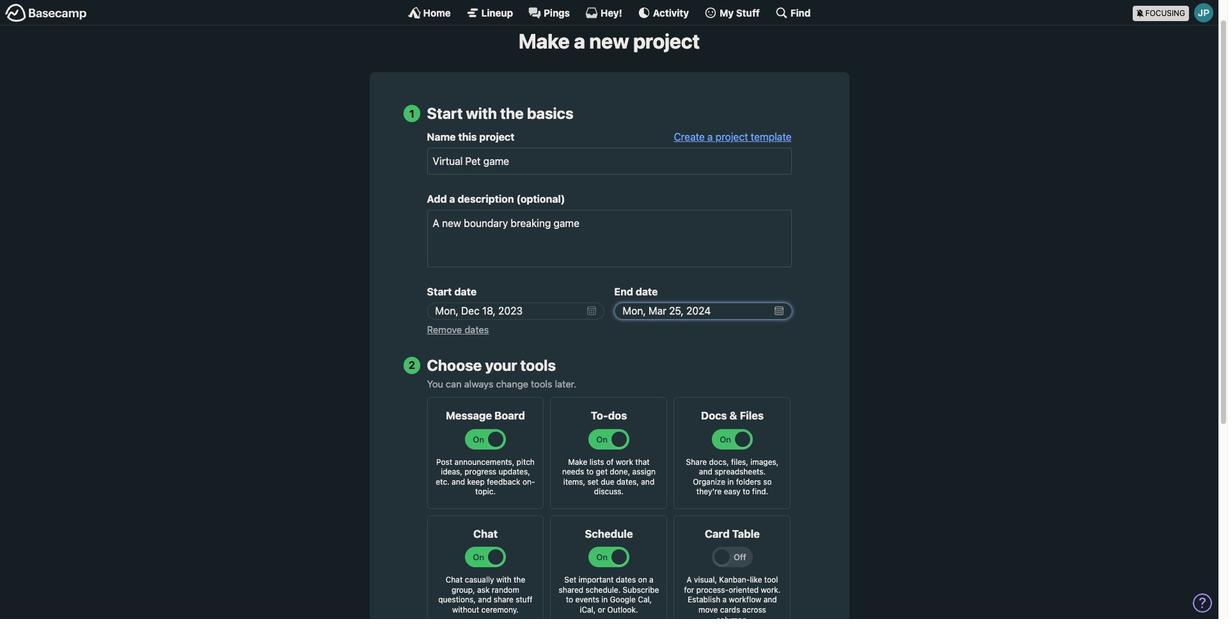 Task type: describe. For each thing, give the bounding box(es) containing it.
template
[[751, 131, 792, 143]]

chat for chat
[[473, 528, 498, 541]]

0 vertical spatial with
[[466, 105, 497, 122]]

kanban-
[[719, 575, 750, 585]]

home link
[[408, 6, 451, 19]]

a for make
[[574, 29, 585, 53]]

oriented
[[729, 585, 759, 595]]

date for start date
[[454, 286, 477, 298]]

add
[[427, 193, 447, 205]]

group,
[[452, 585, 475, 595]]

columns.
[[716, 615, 749, 619]]

and inside make lists of work that needs to get done, assign items, set due dates, and discuss.
[[641, 477, 655, 487]]

move
[[699, 605, 718, 615]]

docs
[[701, 410, 727, 422]]

home
[[423, 7, 451, 18]]

lineup link
[[466, 6, 513, 19]]

&
[[730, 410, 737, 422]]

focusing button
[[1133, 0, 1219, 25]]

name
[[427, 131, 456, 143]]

to inside make lists of work that needs to get done, assign items, set due dates, and discuss.
[[586, 467, 594, 477]]

and inside post announcements, pitch ideas, progress updates, etc. and keep feedback on- topic.
[[452, 477, 465, 487]]

0 vertical spatial tools
[[520, 356, 556, 374]]

table
[[732, 528, 760, 541]]

so
[[763, 477, 772, 487]]

like
[[750, 575, 762, 585]]

without
[[452, 605, 479, 615]]

cards
[[720, 605, 740, 615]]

choose
[[427, 356, 482, 374]]

across
[[742, 605, 766, 615]]

find.
[[752, 487, 768, 497]]

on
[[638, 575, 647, 585]]

progress
[[465, 467, 497, 477]]

dates,
[[617, 477, 639, 487]]

questions,
[[438, 595, 476, 605]]

james peterson image
[[1194, 3, 1214, 22]]

that
[[635, 457, 650, 467]]

later.
[[555, 378, 577, 390]]

to inside "set important dates on a shared schedule. subscribe to events in google cal, ical, or outlook."
[[566, 595, 573, 605]]

find button
[[775, 6, 811, 19]]

cal,
[[638, 595, 652, 605]]

Name this project text field
[[427, 148, 792, 175]]

activity
[[653, 7, 689, 18]]

pitch
[[517, 457, 535, 467]]

set
[[564, 575, 577, 585]]

change
[[496, 378, 528, 390]]

start for start with the basics
[[427, 105, 463, 122]]

post announcements, pitch ideas, progress updates, etc. and keep feedback on- topic.
[[436, 457, 535, 497]]

ical,
[[580, 605, 596, 615]]

spreadsheets.
[[715, 467, 766, 477]]

post
[[436, 457, 452, 467]]

you can always change tools later.
[[427, 378, 577, 390]]

choose date… field for end date
[[614, 303, 792, 320]]

message
[[446, 410, 492, 422]]

create
[[674, 131, 705, 143]]

choose your tools
[[427, 356, 556, 374]]

done,
[[610, 467, 630, 477]]

for
[[684, 585, 694, 595]]

outlook.
[[608, 605, 638, 615]]

date for end date
[[636, 286, 658, 298]]

and inside the share docs, files, images, and spreadsheets. organize in folders so they're easy to find.
[[699, 467, 713, 477]]

to-dos
[[591, 410, 627, 422]]

lineup
[[482, 7, 513, 18]]

focusing
[[1146, 8, 1185, 18]]

the inside chat casually with the group, ask random questions, and share stuff without ceremony.
[[514, 575, 525, 585]]

find
[[791, 7, 811, 18]]

remove dates
[[427, 324, 489, 336]]

name this project
[[427, 131, 515, 143]]

1
[[409, 107, 415, 120]]

make lists of work that needs to get done, assign items, set due dates, and discuss.
[[562, 457, 656, 497]]

board
[[495, 410, 525, 422]]

dates inside "set important dates on a shared schedule. subscribe to events in google cal, ical, or outlook."
[[616, 575, 636, 585]]

casually
[[465, 575, 494, 585]]

subscribe
[[623, 585, 659, 595]]

establish
[[688, 595, 721, 605]]

feedback
[[487, 477, 520, 487]]

my
[[720, 7, 734, 18]]

ceremony.
[[481, 605, 519, 615]]

chat casually with the group, ask random questions, and share stuff without ceremony.
[[438, 575, 533, 615]]

ask
[[477, 585, 490, 595]]

always
[[464, 378, 494, 390]]

schedule
[[585, 528, 633, 541]]

pings button
[[528, 6, 570, 19]]

activity link
[[638, 6, 689, 19]]

updates,
[[499, 467, 530, 477]]

stuff
[[516, 595, 533, 605]]

my stuff
[[720, 7, 760, 18]]

tool
[[764, 575, 778, 585]]

organize
[[693, 477, 725, 487]]

my stuff button
[[704, 6, 760, 19]]



Task type: locate. For each thing, give the bounding box(es) containing it.
a inside "set important dates on a shared schedule. subscribe to events in google cal, ical, or outlook."
[[649, 575, 654, 585]]

tools
[[520, 356, 556, 374], [531, 378, 552, 390]]

start date
[[427, 286, 477, 298]]

description
[[458, 193, 514, 205]]

ideas,
[[441, 467, 462, 477]]

due
[[601, 477, 615, 487]]

on-
[[523, 477, 535, 487]]

process-
[[696, 585, 729, 595]]

start up name
[[427, 105, 463, 122]]

the up the random
[[514, 575, 525, 585]]

items,
[[563, 477, 585, 487]]

with up the random
[[496, 575, 512, 585]]

project
[[633, 29, 700, 53], [479, 131, 515, 143], [716, 131, 748, 143]]

with inside chat casually with the group, ask random questions, and share stuff without ceremony.
[[496, 575, 512, 585]]

visual,
[[694, 575, 717, 585]]

basics
[[527, 105, 574, 122]]

project left the "template"
[[716, 131, 748, 143]]

1 date from the left
[[454, 286, 477, 298]]

random
[[492, 585, 519, 595]]

start
[[427, 105, 463, 122], [427, 286, 452, 298]]

dates right remove
[[465, 324, 489, 336]]

docs & files
[[701, 410, 764, 422]]

1 horizontal spatial chat
[[473, 528, 498, 541]]

a for create
[[708, 131, 713, 143]]

0 horizontal spatial date
[[454, 286, 477, 298]]

2 horizontal spatial to
[[743, 487, 750, 497]]

in inside the share docs, files, images, and spreadsheets. organize in folders so they're easy to find.
[[728, 477, 734, 487]]

0 horizontal spatial dates
[[465, 324, 489, 336]]

assign
[[632, 467, 656, 477]]

2 date from the left
[[636, 286, 658, 298]]

1 horizontal spatial to
[[586, 467, 594, 477]]

a
[[687, 575, 692, 585]]

hey! button
[[585, 6, 622, 19]]

tools left later.
[[531, 378, 552, 390]]

0 horizontal spatial to
[[566, 595, 573, 605]]

make
[[519, 29, 570, 53], [568, 457, 588, 467]]

images,
[[751, 457, 779, 467]]

2 vertical spatial to
[[566, 595, 573, 605]]

chat for chat casually with the group, ask random questions, and share stuff without ceremony.
[[446, 575, 463, 585]]

1 vertical spatial tools
[[531, 378, 552, 390]]

0 vertical spatial in
[[728, 477, 734, 487]]

Choose date… field
[[427, 303, 604, 320], [614, 303, 792, 320]]

the left basics
[[500, 105, 524, 122]]

project for name this project
[[479, 131, 515, 143]]

1 choose date… field from the left
[[427, 303, 604, 320]]

a right add
[[449, 193, 455, 205]]

a left new
[[574, 29, 585, 53]]

share
[[686, 457, 707, 467]]

project down "start with the basics"
[[479, 131, 515, 143]]

0 vertical spatial chat
[[473, 528, 498, 541]]

date up remove dates
[[454, 286, 477, 298]]

main element
[[0, 0, 1219, 26]]

in down schedule.
[[602, 595, 608, 605]]

start with the basics
[[427, 105, 574, 122]]

with up name this project
[[466, 105, 497, 122]]

schedule.
[[586, 585, 621, 595]]

files,
[[731, 457, 748, 467]]

Add a description (optional) text field
[[427, 210, 792, 268]]

project down activity link
[[633, 29, 700, 53]]

make inside make lists of work that needs to get done, assign items, set due dates, and discuss.
[[568, 457, 588, 467]]

pings
[[544, 7, 570, 18]]

a right on
[[649, 575, 654, 585]]

and
[[699, 467, 713, 477], [452, 477, 465, 487], [641, 477, 655, 487], [478, 595, 492, 605], [764, 595, 777, 605]]

0 horizontal spatial chat
[[446, 575, 463, 585]]

etc.
[[436, 477, 450, 487]]

1 vertical spatial chat
[[446, 575, 463, 585]]

get
[[596, 467, 608, 477]]

make up needs
[[568, 457, 588, 467]]

files
[[740, 410, 764, 422]]

1 vertical spatial to
[[743, 487, 750, 497]]

1 horizontal spatial in
[[728, 477, 734, 487]]

make for make lists of work that needs to get done, assign items, set due dates, and discuss.
[[568, 457, 588, 467]]

and down ask
[[478, 595, 492, 605]]

can
[[446, 378, 462, 390]]

0 vertical spatial to
[[586, 467, 594, 477]]

chat down 'topic.'
[[473, 528, 498, 541]]

1 vertical spatial make
[[568, 457, 588, 467]]

make down pings popup button
[[519, 29, 570, 53]]

share docs, files, images, and spreadsheets. organize in folders so they're easy to find.
[[686, 457, 779, 497]]

lists
[[590, 457, 604, 467]]

1 horizontal spatial date
[[636, 286, 658, 298]]

docs,
[[709, 457, 729, 467]]

a up cards at right
[[723, 595, 727, 605]]

to down shared
[[566, 595, 573, 605]]

shared
[[559, 585, 584, 595]]

a visual, kanban-like tool for process-oriented work. establish a workflow and move cards across columns.
[[684, 575, 781, 619]]

stuff
[[736, 7, 760, 18]]

project for create a project template
[[716, 131, 748, 143]]

important
[[579, 575, 614, 585]]

1 start from the top
[[427, 105, 463, 122]]

to down folders
[[743, 487, 750, 497]]

0 horizontal spatial choose date… field
[[427, 303, 604, 320]]

chat inside chat casually with the group, ask random questions, and share stuff without ceremony.
[[446, 575, 463, 585]]

in up easy
[[728, 477, 734, 487]]

google
[[610, 595, 636, 605]]

to inside the share docs, files, images, and spreadsheets. organize in folders so they're easy to find.
[[743, 487, 750, 497]]

choose date… field for start date
[[427, 303, 604, 320]]

easy
[[724, 487, 741, 497]]

make for make a new project
[[519, 29, 570, 53]]

2 start from the top
[[427, 286, 452, 298]]

1 horizontal spatial project
[[633, 29, 700, 53]]

and up "organize"
[[699, 467, 713, 477]]

0 vertical spatial dates
[[465, 324, 489, 336]]

0 vertical spatial the
[[500, 105, 524, 122]]

in inside "set important dates on a shared schedule. subscribe to events in google cal, ical, or outlook."
[[602, 595, 608, 605]]

create a project template
[[674, 131, 792, 143]]

share
[[494, 595, 514, 605]]

0 vertical spatial make
[[519, 29, 570, 53]]

workflow
[[729, 595, 762, 605]]

work.
[[761, 585, 781, 595]]

date right end
[[636, 286, 658, 298]]

add a description (optional)
[[427, 193, 565, 205]]

0 vertical spatial start
[[427, 105, 463, 122]]

a right create
[[708, 131, 713, 143]]

and inside chat casually with the group, ask random questions, and share stuff without ceremony.
[[478, 595, 492, 605]]

keep
[[467, 477, 485, 487]]

1 vertical spatial with
[[496, 575, 512, 585]]

folders
[[736, 477, 761, 487]]

end date
[[614, 286, 658, 298]]

a for add
[[449, 193, 455, 205]]

start for start date
[[427, 286, 452, 298]]

set
[[588, 477, 599, 487]]

start up remove
[[427, 286, 452, 298]]

0 horizontal spatial project
[[479, 131, 515, 143]]

set important dates on a shared schedule. subscribe to events in google cal, ical, or outlook.
[[559, 575, 659, 615]]

(optional)
[[516, 193, 565, 205]]

switch accounts image
[[5, 3, 87, 23]]

1 vertical spatial in
[[602, 595, 608, 605]]

dates left on
[[616, 575, 636, 585]]

1 vertical spatial dates
[[616, 575, 636, 585]]

work
[[616, 457, 633, 467]]

1 vertical spatial start
[[427, 286, 452, 298]]

new
[[589, 29, 629, 53]]

and down work.
[[764, 595, 777, 605]]

chat up group,
[[446, 575, 463, 585]]

date
[[454, 286, 477, 298], [636, 286, 658, 298]]

they're
[[697, 487, 722, 497]]

hey!
[[601, 7, 622, 18]]

0 horizontal spatial in
[[602, 595, 608, 605]]

of
[[606, 457, 614, 467]]

create a project template link
[[674, 131, 792, 143]]

1 vertical spatial the
[[514, 575, 525, 585]]

2 horizontal spatial project
[[716, 131, 748, 143]]

to up set
[[586, 467, 594, 477]]

dates
[[465, 324, 489, 336], [616, 575, 636, 585]]

a inside "a visual, kanban-like tool for process-oriented work. establish a workflow and move cards across columns."
[[723, 595, 727, 605]]

2 choose date… field from the left
[[614, 303, 792, 320]]

and down assign
[[641, 477, 655, 487]]

2
[[409, 359, 415, 372]]

events
[[575, 595, 599, 605]]

1 horizontal spatial dates
[[616, 575, 636, 585]]

and down the ideas,
[[452, 477, 465, 487]]

you
[[427, 378, 443, 390]]

and inside "a visual, kanban-like tool for process-oriented work. establish a workflow and move cards across columns."
[[764, 595, 777, 605]]

1 horizontal spatial choose date… field
[[614, 303, 792, 320]]

card
[[705, 528, 730, 541]]

tools up the change
[[520, 356, 556, 374]]



Task type: vqa. For each thing, say whether or not it's contained in the screenshot.


